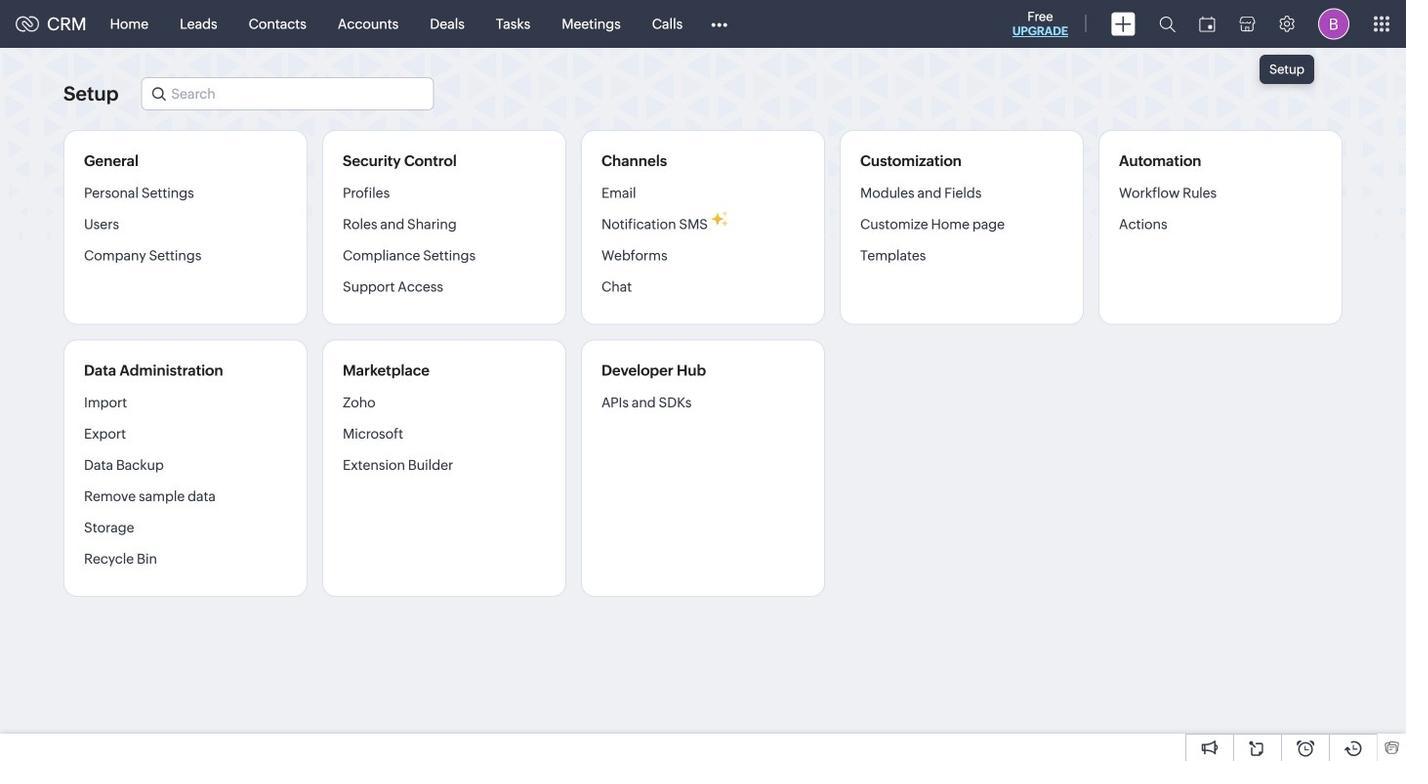 Task type: locate. For each thing, give the bounding box(es) containing it.
logo image
[[16, 16, 39, 32]]

create menu element
[[1100, 0, 1148, 47]]

None field
[[141, 77, 434, 110]]

Search text field
[[142, 78, 433, 109]]

profile element
[[1307, 0, 1362, 47]]

create menu image
[[1112, 12, 1136, 36]]



Task type: vqa. For each thing, say whether or not it's contained in the screenshot.
Data Model Link
no



Task type: describe. For each thing, give the bounding box(es) containing it.
search element
[[1148, 0, 1188, 48]]

search image
[[1160, 16, 1176, 32]]

Other Modules field
[[699, 8, 741, 40]]

calendar image
[[1200, 16, 1216, 32]]

profile image
[[1319, 8, 1350, 40]]



